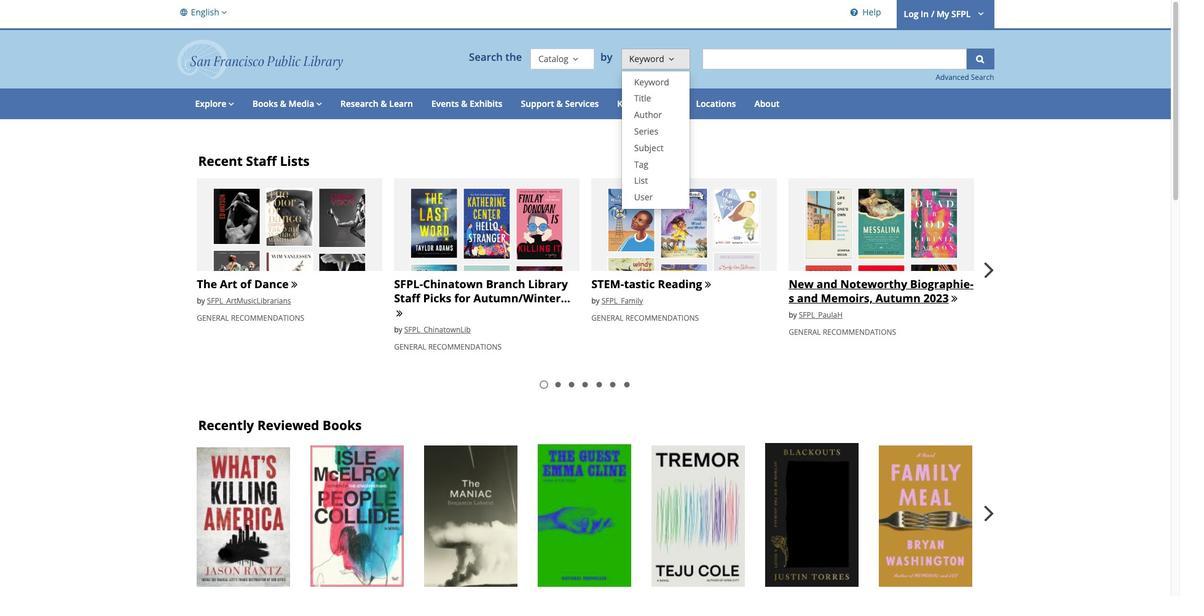 Task type: locate. For each thing, give the bounding box(es) containing it.
the inside the guest by cline, emma
[[545, 450, 563, 464]]

0 horizontal spatial svg chevron double right image
[[394, 309, 405, 320]]

1 vertical spatial books
[[323, 417, 362, 434]]

general recommendations for dance
[[197, 313, 305, 323]]

2 arrow image from the left
[[314, 98, 322, 109]]

by sfpl_paulah
[[789, 310, 843, 321]]

0 horizontal spatial the
[[197, 277, 217, 291]]

& inside books & media 'link'
[[280, 98, 287, 109]]

2 horizontal spatial svg dots not active image
[[622, 380, 632, 390]]

by inside the guest by cline, emma
[[545, 465, 554, 475]]

by right catalog dropdown button
[[601, 50, 616, 64]]

english
[[191, 6, 219, 18]]

svg chevron double right image
[[289, 280, 300, 291], [949, 294, 961, 305]]

search image
[[975, 53, 987, 64]]

locations
[[697, 98, 736, 109]]

general for library
[[394, 342, 427, 352]]

1 horizontal spatial arrow image
[[314, 98, 322, 109]]

& for events
[[461, 98, 468, 109]]

0 horizontal spatial books
[[253, 98, 278, 109]]

0 horizontal spatial svg chevron double right image
[[289, 280, 300, 291]]

1 horizontal spatial svg chevron double right image
[[703, 280, 714, 291]]

by
[[773, 463, 781, 474], [545, 465, 554, 475], [318, 466, 326, 476], [431, 466, 440, 476], [659, 466, 667, 476], [886, 466, 895, 476], [204, 468, 212, 478]]

1 horizontal spatial svg chevron double right image
[[949, 294, 961, 305]]

user
[[635, 191, 653, 203]]

2 horizontal spatial svg dots not active image
[[581, 380, 591, 390]]

1 arrow image from the left
[[227, 98, 234, 109]]

svg chevron double right image right autumn
[[949, 294, 961, 305]]

by down people
[[318, 466, 326, 476]]

teens
[[654, 98, 678, 109]]

keyword title author series subject tag list user
[[635, 76, 670, 203]]

by sfpl_chinatownlib
[[394, 325, 471, 335]]

advanced search
[[936, 72, 995, 82]]

recommendations
[[231, 313, 305, 323], [626, 313, 699, 323], [823, 327, 897, 338], [429, 342, 502, 352]]

media
[[289, 98, 314, 109]]

by inside the people collide by mcelroy, isle
[[318, 466, 326, 476]]

by inside the maniac by labatut, benjamín
[[431, 466, 440, 476]]

search left the
[[469, 50, 503, 64]]

0 vertical spatial staff
[[246, 152, 277, 170]]

the guest by cline, emma
[[545, 450, 598, 475]]

& left media
[[280, 98, 287, 109]]

0 horizontal spatial svg dots not active image
[[553, 380, 563, 390]]

& inside research & learn link
[[381, 98, 387, 109]]

by inside what's killing… by rantz, jason
[[204, 468, 212, 478]]

1 vertical spatial keyword
[[635, 76, 670, 88]]

the up cline, on the bottom of the page
[[545, 450, 563, 464]]

bryan
[[942, 466, 962, 476]]

teju
[[688, 466, 703, 476]]

svg chevron double right image for biogr­aphie­s
[[949, 294, 961, 305]]

keyword up title link
[[635, 76, 670, 88]]

sfpl_artmusiclibrarians link
[[207, 296, 291, 306]]

1 horizontal spatial staff
[[394, 291, 421, 306]]

stem-tastic reading - sfpl_family image
[[592, 178, 778, 406]]

general recommendations down sfpl_chinatownlib
[[394, 342, 502, 352]]

books & media
[[253, 98, 314, 109]]

research & learn
[[341, 98, 413, 109]]

svg chevron double right image for sfpl-­china­town branch library staff picks for autum­n/win­ter…
[[394, 309, 405, 320]]

log
[[904, 8, 919, 20]]

recommendations for dance
[[231, 313, 305, 323]]

general for biogr­aphie­s
[[789, 327, 821, 338]]

new and noteworthy biographies and memoirs, autumn 2023 - sfpl_paulah image
[[789, 178, 975, 424]]

& right support in the top left of the page
[[557, 98, 563, 109]]

search
[[469, 50, 503, 64], [972, 72, 995, 82]]

recommendations down sfpl_chinatownlib
[[429, 342, 502, 352]]

recommendations for biogr­aphie­s
[[823, 327, 897, 338]]

by left torres,
[[773, 463, 781, 474]]

by left cline, on the bottom of the page
[[545, 465, 554, 475]]

0 vertical spatial search
[[469, 50, 503, 64]]

arrow image up "san francisco public library" image
[[219, 6, 227, 19]]

svg dots not active image
[[553, 380, 563, 390], [567, 380, 577, 390], [581, 380, 591, 390]]

books left media
[[253, 98, 278, 109]]

general
[[197, 313, 229, 323], [592, 313, 624, 323], [789, 327, 821, 338], [394, 342, 427, 352]]

& right events
[[461, 98, 468, 109]]

arrow image right sfpl
[[974, 7, 988, 19]]

the maniac by labatut, benjamín
[[431, 451, 504, 476]]

1 horizontal spatial the
[[431, 451, 449, 465]]

dance
[[254, 277, 289, 291]]

recommendations for library
[[429, 342, 502, 352]]

1 horizontal spatial svg dots not active image
[[567, 380, 577, 390]]

sfpl_paulah link
[[799, 310, 843, 321]]

1 horizontal spatial search
[[972, 72, 995, 82]]

2 svg dots not active image from the left
[[608, 380, 618, 390]]

4 & from the left
[[557, 98, 563, 109]]

meal
[[922, 451, 946, 465]]

catalog button
[[531, 48, 595, 70]]

teens link
[[644, 88, 687, 119]]

the
[[506, 50, 522, 64]]

1 vertical spatial svg chevron double right image
[[949, 294, 961, 305]]

notew­orthy
[[841, 277, 908, 291]]

1 horizontal spatial svg dots not active image
[[608, 380, 618, 390]]

arrow image inside books & media 'link'
[[314, 98, 322, 109]]

svg dots active image
[[540, 380, 549, 390]]

general down by sfpl_artmusiclibrarians in the left of the page
[[197, 313, 229, 323]]

tag
[[635, 158, 649, 170]]

0 horizontal spatial search
[[469, 50, 503, 64]]

search the
[[469, 50, 522, 64]]

for
[[455, 291, 471, 306]]

staff
[[246, 152, 277, 170], [394, 291, 421, 306]]

recommendations down "memoirs,"
[[823, 327, 897, 338]]

None search field
[[703, 48, 967, 69]]

sfpl_chinatownlib
[[405, 325, 471, 335]]

by down family at the right bottom
[[886, 466, 895, 476]]

by left sfpl_chinatownlib
[[394, 325, 403, 335]]

& inside events & exhibits link
[[461, 98, 468, 109]]

and up by sfpl_paulah
[[798, 291, 819, 306]]

books inside 'link'
[[253, 98, 278, 109]]

the art of dance - sfpl_artmusiclibrarians image
[[197, 178, 383, 388]]

stem-
[[592, 277, 625, 291]]

events & exhibits link
[[423, 88, 512, 119]]

tremor by cole, teju
[[659, 451, 703, 476]]

stem-­tasti­c reading link
[[592, 277, 703, 291]]

& left learn
[[381, 98, 387, 109]]

arrow image left books & media
[[227, 98, 234, 109]]

support & services
[[521, 98, 599, 109]]

0 horizontal spatial arrow image
[[219, 6, 227, 19]]

what's killing… by rantz, jason
[[204, 454, 279, 478]]

svg chevron double right image up sfpl_artmusiclibrarians
[[289, 280, 300, 291]]

staff left the 'picks'
[[394, 291, 421, 306]]

by down the art of dance
[[197, 296, 205, 306]]

by inside family meal by washington, bryan
[[886, 466, 895, 476]]

keyword up keyword "link"
[[630, 53, 665, 64]]

2023
[[924, 291, 949, 306]]

arrow image
[[219, 6, 227, 19], [974, 7, 988, 19]]

san francisco public library image
[[177, 39, 343, 79]]

jason
[[237, 468, 256, 478]]

the up labatut,
[[431, 451, 449, 465]]

what's
[[204, 454, 237, 467]]

arrow image left research
[[314, 98, 322, 109]]

sfpl_paulah
[[799, 310, 843, 321]]

2 horizontal spatial the
[[545, 450, 563, 464]]

search down search image
[[972, 72, 995, 82]]

by for library
[[394, 325, 403, 335]]

svg chevron double right image
[[703, 280, 714, 291], [394, 309, 405, 320]]

keyword inside dropdown button
[[630, 53, 665, 64]]

by left labatut,
[[431, 466, 440, 476]]

&
[[280, 98, 287, 109], [381, 98, 387, 109], [461, 98, 468, 109], [557, 98, 563, 109]]

2 & from the left
[[381, 98, 387, 109]]

autum­n/win­ter…
[[474, 291, 571, 306]]

general recommendations down sfpl_artmusiclibrarians link
[[197, 313, 305, 323]]

torres,
[[783, 463, 807, 474]]

keyword button
[[622, 48, 691, 70]]

3 & from the left
[[461, 98, 468, 109]]

of
[[240, 277, 252, 291]]

0 vertical spatial svg chevron double right image
[[289, 280, 300, 291]]

general recommendations down sfpl_paulah
[[789, 327, 897, 338]]

research & learn link
[[331, 88, 423, 119]]

1 svg dots not active image from the left
[[553, 380, 563, 390]]

svg dots not active image
[[595, 380, 605, 390], [608, 380, 618, 390], [622, 380, 632, 390]]

1 vertical spatial staff
[[394, 291, 421, 306]]

by for biogr­aphie­s
[[789, 310, 797, 321]]

by
[[601, 50, 616, 64], [197, 296, 205, 306], [592, 296, 600, 306], [789, 310, 797, 321], [394, 325, 403, 335]]

general recommendations
[[197, 313, 305, 323], [592, 313, 699, 323], [789, 327, 897, 338], [394, 342, 502, 352]]

0 vertical spatial svg chevron double right image
[[703, 280, 714, 291]]

1 vertical spatial svg chevron double right image
[[394, 309, 405, 320]]

sfpl-chinatown branch library staff picks for autumn/winter 2023 - sfpl_chinatownlib image
[[394, 178, 580, 429]]

staff left lists
[[246, 152, 277, 170]]

and right new
[[817, 277, 838, 291]]

0 horizontal spatial svg dots not active image
[[595, 380, 605, 390]]

by left sfpl_paulah
[[789, 310, 797, 321]]

0 horizontal spatial arrow image
[[227, 98, 234, 109]]

keyword for keyword title author series subject tag list user
[[635, 76, 670, 88]]

books
[[253, 98, 278, 109], [323, 417, 362, 434]]

by left rantz,
[[204, 468, 212, 478]]

1 horizontal spatial arrow image
[[974, 7, 988, 19]]

0 vertical spatial keyword
[[630, 53, 665, 64]]

books up people
[[323, 417, 362, 434]]

emma
[[576, 465, 598, 475]]

mcelroy,
[[328, 466, 357, 476]]

by left the cole,
[[659, 466, 667, 476]]

the inside the maniac by labatut, benjamín
[[431, 451, 449, 465]]

0 vertical spatial books
[[253, 98, 278, 109]]

subject link
[[622, 140, 690, 157]]

& inside support & services 'link'
[[557, 98, 563, 109]]

sfpl-
[[394, 277, 423, 291]]

general down by sfpl_paulah
[[789, 327, 821, 338]]

in
[[921, 8, 930, 20]]

1 & from the left
[[280, 98, 287, 109]]

list link
[[622, 173, 690, 190]]

new
[[789, 277, 814, 291]]

arrow image
[[227, 98, 234, 109], [314, 98, 322, 109]]

title link
[[622, 91, 690, 107]]

reviewed
[[258, 417, 319, 434]]

by inside tremor by cole, teju
[[659, 466, 667, 476]]

arrow image inside 'explore' link
[[227, 98, 234, 109]]

sfpl_chinatownlib link
[[405, 325, 471, 335]]

recommendations down sfpl_artmusiclibrarians link
[[231, 313, 305, 323]]

the left the art on the top
[[197, 277, 217, 291]]

general down by sfpl_chinatownlib
[[394, 342, 427, 352]]

kids link
[[609, 88, 644, 119]]



Task type: describe. For each thing, give the bounding box(es) containing it.
arrow image for books & media
[[314, 98, 322, 109]]

cole,
[[669, 466, 686, 476]]

advanced search link
[[936, 72, 995, 82]]

cline,
[[555, 465, 574, 475]]

events
[[432, 98, 459, 109]]

family
[[886, 451, 919, 465]]

rantz,
[[214, 468, 235, 478]]

about
[[755, 98, 780, 109]]

branch
[[486, 277, 526, 291]]

help circled image
[[849, 6, 861, 18]]

by for people collide
[[318, 466, 326, 476]]

3 svg dots not active image from the left
[[622, 380, 632, 390]]

1 horizontal spatial books
[[323, 417, 362, 434]]

staff inside sfpl-­china­town branch library staff picks for autum­n/win­ter…
[[394, 291, 421, 306]]

arrow image inside english link
[[219, 6, 227, 19]]

sfpl-­china­town branch library staff picks for autum­n/win­ter… link
[[394, 277, 571, 306]]

sfpl
[[952, 8, 971, 20]]

by for family meal
[[886, 466, 895, 476]]

benjamín
[[472, 466, 504, 476]]

stem-­tasti­c reading
[[592, 277, 703, 291]]

sfpl_family
[[602, 296, 644, 306]]

by for the guest
[[545, 465, 554, 475]]

catalog
[[539, 53, 569, 64]]

general recommendations for biogr­aphie­s
[[789, 327, 897, 338]]

killing…
[[240, 454, 279, 467]]

help
[[863, 6, 882, 18]]

1 vertical spatial search
[[972, 72, 995, 82]]

events & exhibits
[[432, 98, 503, 109]]

kids
[[618, 98, 635, 109]]

general recommendations for library
[[394, 342, 502, 352]]

0 horizontal spatial staff
[[246, 152, 277, 170]]

blackouts
[[773, 449, 821, 463]]

collide
[[353, 451, 387, 465]]

english link
[[177, 0, 230, 25]]

keyword for keyword
[[630, 53, 665, 64]]

by for what's killing…
[[204, 468, 212, 478]]

by sfpl_family
[[592, 296, 644, 306]]

keyword link
[[622, 74, 690, 91]]

support
[[521, 98, 555, 109]]

family meal by washington, bryan
[[886, 451, 962, 476]]

­tasti­c
[[625, 277, 655, 291]]

exhibits
[[470, 98, 503, 109]]

sfpl_family link
[[602, 296, 644, 306]]

services
[[565, 98, 599, 109]]

new and notew­orthy biogr­aphie­s and memoirs, autumn 2023 link
[[789, 277, 974, 306]]

blackouts by torres, justin
[[773, 449, 828, 474]]

my
[[937, 8, 950, 20]]

recommendations down stem-­tasti­c reading
[[626, 313, 699, 323]]

svg chevron double right image for stem-­tasti­c reading
[[703, 280, 714, 291]]

general for dance
[[197, 313, 229, 323]]

arrow image inside log in / my sfpl link
[[974, 7, 988, 19]]

books & media link
[[243, 88, 331, 119]]

series
[[635, 126, 659, 137]]

general recommendations down sfpl_family link
[[592, 313, 699, 323]]

3 svg dots not active image from the left
[[581, 380, 591, 390]]

svg chevron double right image for dance
[[289, 280, 300, 291]]

/
[[932, 8, 935, 20]]

by for dance
[[197, 296, 205, 306]]

labatut,
[[442, 466, 470, 476]]

art
[[220, 277, 238, 291]]

recently
[[198, 417, 254, 434]]

learn
[[390, 98, 413, 109]]

tag link
[[622, 157, 690, 173]]

log in / my sfpl link
[[897, 0, 995, 28]]

the for the art of dance
[[197, 277, 217, 291]]

arrow image for explore
[[227, 98, 234, 109]]

recent
[[198, 152, 243, 170]]

reading
[[658, 277, 703, 291]]

& for research
[[381, 98, 387, 109]]

the for the guest by cline, emma
[[545, 450, 563, 464]]

people
[[318, 451, 351, 465]]

the for the maniac by labatut, benjamín
[[431, 451, 449, 465]]

& for support
[[557, 98, 563, 109]]

­china­town
[[423, 277, 483, 291]]

2 svg dots not active image from the left
[[567, 380, 577, 390]]

log in / my sfpl
[[904, 8, 971, 20]]

recently reviewed books
[[198, 417, 362, 434]]

the art of dance link
[[197, 277, 289, 291]]

sfpl_artmusiclibrarians
[[207, 296, 291, 306]]

by for the maniac
[[431, 466, 440, 476]]

picks
[[423, 291, 452, 306]]

maniac
[[452, 451, 488, 465]]

author link
[[622, 107, 690, 124]]

by sfpl_artmusiclibrarians
[[197, 296, 291, 306]]

new and notew­orthy biogr­aphie­s and memoirs, autumn 2023
[[789, 277, 974, 306]]

recent staff lists
[[198, 152, 310, 170]]

1 svg dots not active image from the left
[[595, 380, 605, 390]]

series link
[[622, 124, 690, 140]]

people collide by mcelroy, isle
[[318, 451, 387, 476]]

washington,
[[897, 466, 940, 476]]

by inside 'blackouts by torres, justin'
[[773, 463, 781, 474]]

justin
[[809, 463, 828, 474]]

& for books
[[280, 98, 287, 109]]

research
[[341, 98, 379, 109]]

by down stem-
[[592, 296, 600, 306]]

general down by sfpl_family
[[592, 313, 624, 323]]

biogr­aphie­s
[[789, 277, 974, 306]]

tremor
[[659, 451, 695, 465]]

about link
[[746, 88, 789, 119]]

explore
[[195, 98, 227, 109]]



Task type: vqa. For each thing, say whether or not it's contained in the screenshot.
Torres,
yes



